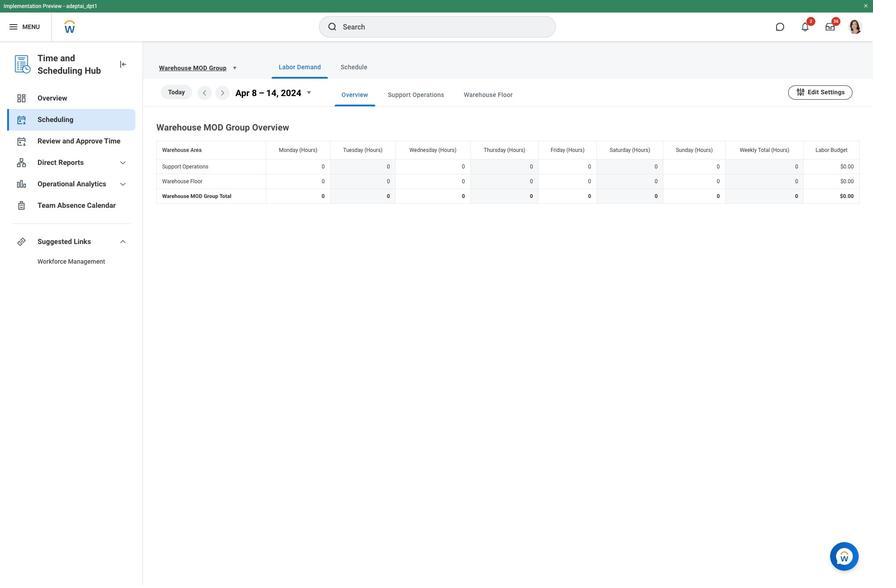 Task type: vqa. For each thing, say whether or not it's contained in the screenshot.
the bottom Hire
no



Task type: locate. For each thing, give the bounding box(es) containing it.
close environment banner image
[[864, 3, 869, 8]]

0 vertical spatial chevron down small image
[[118, 179, 128, 190]]

navigation pane region
[[0, 41, 143, 585]]

task timeoff image
[[16, 200, 27, 211]]

banner
[[0, 0, 874, 41]]

1 chevron down small image from the top
[[118, 179, 128, 190]]

tab panel
[[143, 79, 874, 206]]

0 vertical spatial tab list
[[254, 55, 863, 79]]

chevron down small image
[[118, 179, 128, 190], [118, 237, 128, 247]]

justify image
[[8, 21, 19, 32]]

caret down small image
[[230, 64, 239, 72], [303, 87, 314, 98]]

0 vertical spatial caret down small image
[[230, 64, 239, 72]]

1 vertical spatial chevron down small image
[[118, 237, 128, 247]]

1 vertical spatial caret down small image
[[303, 87, 314, 98]]

chevron down small image for the chart image
[[118, 179, 128, 190]]

calendar user solid image
[[16, 136, 27, 147]]

chevron down small image
[[118, 157, 128, 168]]

chevron down small image for link icon
[[118, 237, 128, 247]]

tab list
[[254, 55, 863, 79], [317, 83, 789, 106]]

view team image
[[16, 157, 27, 168]]

chart image
[[16, 179, 27, 190]]

time and scheduling hub element
[[38, 52, 110, 77]]

2 chevron down small image from the top
[[118, 237, 128, 247]]

1 horizontal spatial caret down small image
[[303, 87, 314, 98]]

calendar user solid image
[[16, 114, 27, 125]]



Task type: describe. For each thing, give the bounding box(es) containing it.
search image
[[327, 21, 338, 32]]

profile logan mcneil image
[[849, 20, 863, 36]]

dashboard image
[[16, 93, 27, 104]]

configure image
[[797, 87, 806, 97]]

inbox large image
[[826, 22, 835, 31]]

Search Workday  search field
[[343, 17, 537, 37]]

chevron left small image
[[199, 88, 210, 98]]

0 horizontal spatial caret down small image
[[230, 64, 239, 72]]

1 vertical spatial tab list
[[317, 83, 789, 106]]

link image
[[16, 237, 27, 247]]

chevron right small image
[[217, 88, 228, 98]]

transformation import image
[[118, 59, 128, 70]]

notifications large image
[[801, 22, 810, 31]]



